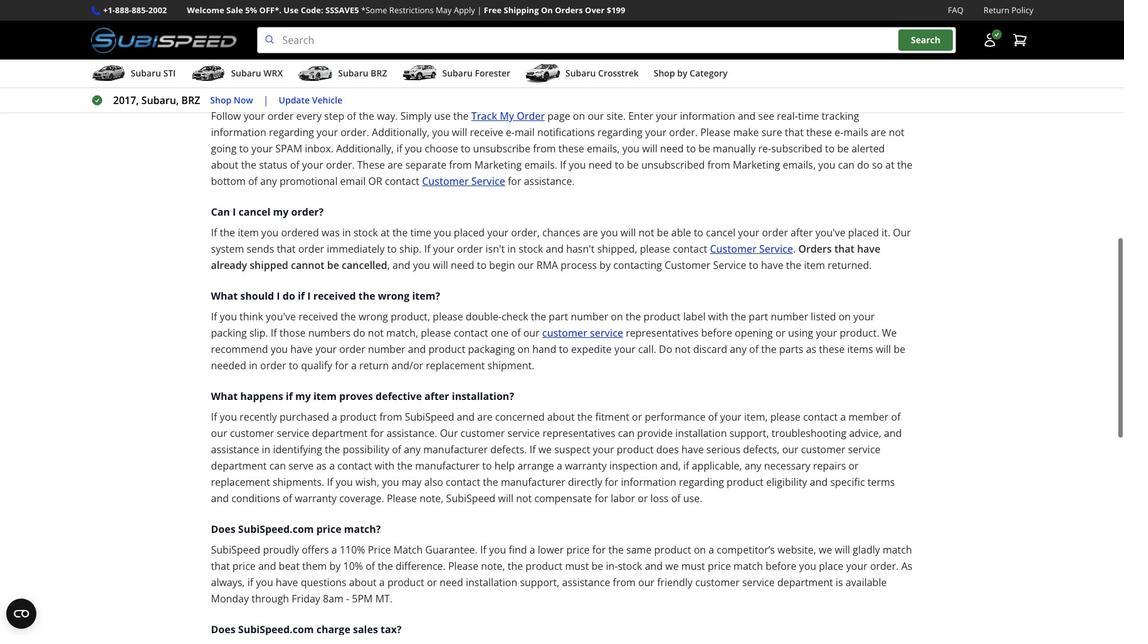 Task type: locate. For each thing, give the bounding box(es) containing it.
if right 'emails.' at the left top of page
[[560, 158, 566, 172]]

0 vertical spatial department
[[312, 426, 368, 440]]

contact
[[385, 174, 419, 188], [673, 242, 707, 256], [454, 326, 488, 340], [803, 410, 838, 424], [337, 459, 372, 473], [446, 475, 480, 489]]

in- inside 'a. yes, on in-stock products. next day air starts after it is processed (payment approved) and shipped. expedited shipping is not guaranteed as unforeseen circumstances may occur.'
[[259, 41, 270, 55]]

subaru left sti
[[131, 67, 161, 79]]

welcome sale 5% off*. use code: sssave5
[[187, 4, 359, 16]]

subaru inside "subaru forester" dropdown button
[[442, 67, 473, 79]]

2 subaru from the left
[[231, 67, 261, 79]]

0 vertical spatial these
[[806, 125, 832, 139]]

sure
[[761, 125, 782, 139]]

if
[[293, 88, 299, 102], [396, 142, 402, 156], [298, 289, 305, 303], [286, 389, 293, 403], [683, 459, 689, 473], [247, 576, 253, 589]]

of inside if you think you've received the wrong product, please double-check the part number on the product label with the part number listed on your packing slip. if those numbers do not match, please contact one of our
[[511, 326, 521, 340]]

is inside subispeed proudly offers a 110% price match guarantee. if you find a lower price for the same product on a competitor's website, we will gladly match that price and beat them by 10% of the difference. please note, the product must be in-stock and we must price match before you place your order. as always, if you have questions about a product or need installation support, assistance from our friendly customer service department is available monday through friday 8am - 5pm mt.
[[836, 576, 843, 589]]

customer down recently
[[230, 426, 274, 440]]

update vehicle
[[279, 94, 342, 106]]

applicable,
[[692, 459, 742, 473]]

subispeed down defective
[[405, 410, 454, 424]]

before down website,
[[766, 559, 796, 573]]

representatives up the do
[[626, 326, 699, 340]]

your up product. on the right of page
[[853, 310, 875, 324]]

0 vertical spatial by
[[677, 67, 687, 79]]

our for it.
[[893, 226, 911, 240]]

0 horizontal spatial number
[[368, 342, 405, 356]]

2 horizontal spatial information
[[680, 109, 735, 123]]

and up crosstrek
[[624, 41, 641, 55]]

wrong inside if you think you've received the wrong product, please double-check the part number on the product label with the part number listed on your packing slip. if those numbers do not match, please contact one of our
[[359, 310, 388, 324]]

to left help
[[482, 459, 492, 473]]

hasn't
[[566, 242, 595, 256]]

are down installation? at the left
[[477, 410, 493, 424]]

0 vertical spatial do
[[857, 158, 869, 172]]

customer service link down choose
[[422, 174, 505, 188]]

0 horizontal spatial is
[[466, 41, 473, 55]]

1 vertical spatial subispeed
[[446, 492, 495, 505]]

step
[[324, 109, 344, 123]]

2 vertical spatial as
[[316, 459, 327, 473]]

0 vertical spatial item
[[238, 226, 259, 240]]

in
[[342, 226, 351, 240], [507, 242, 516, 256], [249, 359, 258, 372], [262, 443, 270, 456]]

2 horizontal spatial is
[[836, 576, 843, 589]]

emails, down subscribed
[[783, 158, 816, 172]]

2 horizontal spatial please
[[700, 125, 731, 139]]

cancel right can
[[239, 205, 270, 219]]

in right was at the left of the page
[[342, 226, 351, 240]]

0 horizontal spatial installation
[[466, 576, 517, 589]]

additionally, down way.
[[372, 125, 429, 139]]

on
[[244, 41, 256, 55], [573, 109, 585, 123], [611, 310, 623, 324], [839, 310, 851, 324], [518, 342, 530, 356], [694, 543, 706, 557]]

1 what from the top
[[211, 289, 238, 303]]

0 vertical spatial note,
[[419, 492, 443, 505]]

our inside subispeed proudly offers a 110% price match guarantee. if you find a lower price for the same product on a competitor's website, we will gladly match that price and beat them by 10% of the difference. please note, the product must be in-stock and we must price match before you place your order. as always, if you have questions about a product or need installation support, assistance from our friendly customer service department is available monday through friday 8am - 5pm mt.
[[638, 576, 655, 589]]

replacement
[[426, 359, 485, 372], [211, 475, 270, 489]]

product down lower
[[526, 559, 562, 573]]

before
[[701, 326, 732, 340], [766, 559, 796, 573]]

time inside 'page on our site. enter your information and see real-time tracking information regarding your order. additionally, you will receive e-mail notifications regarding your order. please make sure that these e-mails are not going to your spam inbox. additionally, if you choose to unsubscribe from these emails, you will need to be manually re-subscribed to be alerted about the status of your order. these are separate from marketing emails. if you need to be unsubscribed from marketing emails, you can do so at the bottom of any promotional email or contact'
[[798, 109, 819, 123]]

discard
[[693, 342, 727, 356]]

number inside representatives before opening or using your product. we recommend you have your order number and product packaging on hand to expedite your call. do not discard any of the parts as these items will be needed in order to qualify for a return and/or replacement shipment.
[[368, 342, 405, 356]]

order. down step
[[341, 125, 369, 139]]

tracking
[[822, 109, 859, 123]]

subaru crosstrek
[[565, 67, 639, 79]]

1 vertical spatial please
[[387, 492, 417, 505]]

may
[[337, 58, 357, 72], [402, 475, 422, 489]]

1 horizontal spatial before
[[766, 559, 796, 573]]

not inside 'a. yes, on in-stock products. next day air starts after it is processed (payment approved) and shipped. expedited shipping is not guaranteed as unforeseen circumstances may occur.'
[[788, 41, 804, 55]]

brz inside dropdown button
[[371, 67, 387, 79]]

subispeed down help
[[446, 492, 495, 505]]

can
[[211, 205, 230, 219]]

do right numbers
[[353, 326, 365, 340]]

return
[[984, 4, 1009, 16]]

1 horizontal spatial our
[[893, 226, 911, 240]]

1 vertical spatial customer service link
[[710, 242, 793, 256]]

not right mails
[[889, 125, 904, 139]]

does subispeed.com price match?
[[211, 522, 381, 536]]

not inside representatives before opening or using your product. we recommend you have your order number and product packaging on hand to expedite your call. do not discard any of the parts as these items will be needed in order to qualify for a return and/or replacement shipment.
[[675, 342, 691, 356]]

information inside the 'if you recently purchased a product from subispeed and are concerned about the fitment or performance of your item, please contact a member of our customer service department for assistance. our customer service representatives can provide installation support, troubleshooting advice, and assistance in identifying the possibility of any manufacturer defects. if we suspect your product does have serious defects, our customer service department can serve as a contact with the manufacturer to help arrange a warranty inspection and, if applicable, any necessary repairs or replacement shipments. if you wish, you may also contact the manufacturer directly for information regarding product eligibility and specific terms and conditions of warranty coverage. please note, subispeed will not compensate for labor or loss of use.'
[[621, 475, 676, 489]]

email
[[340, 174, 366, 188]]

before inside subispeed proudly offers a 110% price match guarantee. if you find a lower price for the same product on a competitor's website, we will gladly match that price and beat them by 10% of the difference. please note, the product must be in-stock and we must price match before you place your order. as always, if you have questions about a product or need installation support, assistance from our friendly customer service department is available monday through friday 8am - 5pm mt.
[[766, 559, 796, 573]]

assistance.
[[524, 174, 575, 188], [386, 426, 437, 440]]

shipped.
[[644, 41, 684, 55]]

if inside 'page on our site. enter your information and see real-time tracking information regarding your order. additionally, you will receive e-mail notifications regarding your order. please make sure that these e-mails are not going to your spam inbox. additionally, if you choose to unsubscribe from these emails, you will need to be manually re-subscribed to be alerted about the status of your order. these are separate from marketing emails. if you need to be unsubscribed from marketing emails, you can do so at the bottom of any promotional email or contact'
[[560, 158, 566, 172]]

not inside if you think you've received the wrong product, please double-check the part number on the product label with the part number listed on your packing slip. if those numbers do not match, please contact one of our
[[368, 326, 384, 340]]

department down place on the right of page
[[777, 576, 833, 589]]

think
[[240, 310, 263, 324]]

is right shipping
[[779, 41, 786, 55]]

subaru for subaru wrx
[[231, 67, 261, 79]]

2 vertical spatial after
[[424, 389, 449, 403]]

customer
[[422, 174, 469, 188], [710, 242, 757, 256], [665, 258, 710, 272]]

0 vertical spatial representatives
[[626, 326, 699, 340]]

need up unsubscribed
[[660, 142, 684, 156]]

or down the difference.
[[427, 576, 437, 589]]

shop inside dropdown button
[[654, 67, 675, 79]]

2 vertical spatial can
[[269, 459, 286, 473]]

1 vertical spatial next
[[344, 41, 366, 55]]

to down site.
[[615, 158, 624, 172]]

you inside representatives before opening or using your product. we recommend you have your order number and product packaging on hand to expedite your call. do not discard any of the parts as these items will be needed in order to qualify for a return and/or replacement shipment.
[[271, 342, 288, 356]]

2 horizontal spatial can
[[838, 158, 855, 172]]

0 horizontal spatial please
[[387, 492, 417, 505]]

will up place on the right of page
[[835, 543, 850, 557]]

that inside orders that have already shipped cannot be cancelled
[[834, 242, 854, 256]]

if right slip.
[[271, 326, 277, 340]]

(payment
[[526, 41, 571, 55]]

any inside representatives before opening or using your product. we recommend you have your order number and product packaging on hand to expedite your call. do not discard any of the parts as these items will be needed in order to qualify for a return and/or replacement shipment.
[[730, 342, 747, 356]]

eligibility
[[766, 475, 807, 489]]

price
[[566, 543, 590, 557], [232, 559, 256, 573], [708, 559, 731, 573]]

customer
[[542, 326, 587, 340], [230, 426, 274, 440], [460, 426, 505, 440], [801, 443, 845, 456], [695, 576, 740, 589]]

1 vertical spatial installation
[[466, 576, 517, 589]]

part up customer service link
[[549, 310, 568, 324]]

have down those
[[290, 342, 313, 356]]

0 vertical spatial shipping
[[504, 4, 539, 16]]

department up conditions
[[211, 459, 267, 473]]

0 vertical spatial can
[[838, 158, 855, 172]]

0 horizontal spatial cancel
[[239, 205, 270, 219]]

your down listed
[[816, 326, 837, 340]]

contact inside if the item you ordered was in stock at the time you placed your order, chances are you will not be able to cancel your order after you've placed it. our system sends that order immediately to ship. if your order isn't in stock and hasn't shipped, please contact
[[673, 242, 707, 256]]

help
[[494, 459, 515, 473]]

1 horizontal spatial e-
[[835, 125, 843, 139]]

from inside subispeed proudly offers a 110% price match guarantee. if you find a lower price for the same product on a competitor's website, we will gladly match that price and beat them by 10% of the difference. please note, the product must be in-stock and we must price match before you place your order. as always, if you have questions about a product or need installation support, assistance from our friendly customer service department is available monday through friday 8am - 5pm mt.
[[613, 576, 636, 589]]

about up suspect
[[547, 410, 575, 424]]

and down same
[[645, 559, 663, 573]]

and inside if the item you ordered was in stock at the time you placed your order, chances are you will not be able to cancel your order after you've placed it. our system sends that order immediately to ship. if your order isn't in stock and hasn't shipped, please contact
[[546, 242, 564, 256]]

customer for customer service .
[[710, 242, 757, 256]]

by inside dropdown button
[[677, 67, 687, 79]]

by left category
[[677, 67, 687, 79]]

not inside the 'if you recently purchased a product from subispeed and are concerned about the fitment or performance of your item, please contact a member of our customer service department for assistance. our customer service representatives can provide installation support, troubleshooting advice, and assistance in identifying the possibility of any manufacturer defects. if we suspect your product does have serious defects, our customer service department can serve as a contact with the manufacturer to help arrange a warranty inspection and, if applicable, any necessary repairs or replacement shipments. if you wish, you may also contact the manufacturer directly for information regarding product eligibility and specific terms and conditions of warranty coverage. please note, subispeed will not compensate for labor or loss of use.'
[[516, 492, 532, 505]]

our inside the 'if you recently purchased a product from subispeed and are concerned about the fitment or performance of your item, please contact a member of our customer service department for assistance. our customer service representatives can provide installation support, troubleshooting advice, and assistance in identifying the possibility of any manufacturer defects. if we suspect your product does have serious defects, our customer service department can serve as a contact with the manufacturer to help arrange a warranty inspection and, if applicable, any necessary repairs or replacement shipments. if you wish, you may also contact the manufacturer directly for information regarding product eligibility and specific terms and conditions of warranty coverage. please note, subispeed will not compensate for labor or loss of use.'
[[440, 426, 458, 440]]

2 vertical spatial my
[[295, 389, 311, 403]]

subaru inside subaru wrx dropdown button
[[231, 67, 261, 79]]

information down follow
[[211, 125, 266, 139]]

your up status
[[251, 142, 273, 156]]

in left identifying
[[262, 443, 270, 456]]

and inside 'page on our site. enter your information and see real-time tracking information regarding your order. additionally, you will receive e-mail notifications regarding your order. please make sure that these e-mails are not going to your spam inbox. additionally, if you choose to unsubscribe from these emails, you will need to be manually re-subscribed to be alerted about the status of your order. these are separate from marketing emails. if you need to be unsubscribed from marketing emails, you can do so at the bottom of any promotional email or contact'
[[738, 109, 756, 123]]

product left label
[[644, 310, 681, 324]]

please right "coverage."
[[387, 492, 417, 505]]

1 vertical spatial additionally,
[[336, 142, 394, 156]]

if down cannot on the top
[[298, 289, 305, 303]]

subaru inside subaru sti dropdown button
[[131, 67, 161, 79]]

support, inside subispeed proudly offers a 110% price match guarantee. if you find a lower price for the same product on a competitor's website, we will gladly match that price and beat them by 10% of the difference. please note, the product must be in-stock and we must price match before you place your order. as always, if you have questions about a product or need installation support, assistance from our friendly customer service department is available monday through friday 8am - 5pm mt.
[[520, 576, 559, 589]]

these inside representatives before opening or using your product. we recommend you have your order number and product packaging on hand to expedite your call. do not discard any of the parts as these items will be needed in order to qualify for a return and/or replacement shipment.
[[819, 342, 845, 356]]

have down beat
[[276, 576, 298, 589]]

and down repairs
[[810, 475, 828, 489]]

of right bottom
[[248, 174, 258, 188]]

for up 'labor' on the bottom of the page
[[605, 475, 618, 489]]

after inside 'a. yes, on in-stock products. next day air starts after it is processed (payment approved) and shipped. expedited shipping is not guaranteed as unforeseen circumstances may occur.'
[[432, 41, 454, 55]]

need inside subispeed proudly offers a 110% price match guarantee. if you find a lower price for the same product on a competitor's website, we will gladly match that price and beat them by 10% of the difference. please note, the product must be in-stock and we must price match before you place your order. as always, if you have questions about a product or need installation support, assistance from our friendly customer service department is available monday through friday 8am - 5pm mt.
[[440, 576, 463, 589]]

regarding
[[269, 125, 314, 139], [597, 125, 643, 139], [679, 475, 724, 489]]

place
[[819, 559, 844, 573]]

available
[[846, 576, 887, 589]]

not right the do
[[675, 342, 691, 356]]

circumstances
[[267, 58, 334, 72]]

simply
[[400, 109, 431, 123]]

please inside the 'if you recently purchased a product from subispeed and are concerned about the fitment or performance of your item, please contact a member of our customer service department for assistance. our customer service representatives can provide installation support, troubleshooting advice, and assistance in identifying the possibility of any manufacturer defects. if we suspect your product does have serious defects, our customer service department can serve as a contact with the manufacturer to help arrange a warranty inspection and, if applicable, any necessary repairs or replacement shipments. if you wish, you may also contact the manufacturer directly for information regarding product eligibility and specific terms and conditions of warranty coverage. please note, subispeed will not compensate for labor or loss of use.'
[[770, 410, 801, 424]]

will
[[236, 88, 254, 102], [452, 125, 467, 139], [642, 142, 657, 156], [621, 226, 636, 240], [433, 258, 448, 272], [876, 342, 891, 356], [498, 492, 513, 505], [835, 543, 850, 557]]

1 horizontal spatial marketing
[[733, 158, 780, 172]]

stock down is next day shipping available?
[[270, 41, 295, 55]]

1 vertical spatial with
[[375, 459, 395, 473]]

contact inside 'page on our site. enter your information and see real-time tracking information regarding your order. additionally, you will receive e-mail notifications regarding your order. please make sure that these e-mails are not going to your spam inbox. additionally, if you choose to unsubscribe from these emails, you will need to be manually re-subscribed to be alerted about the status of your order. these are separate from marketing emails. if you need to be unsubscribed from marketing emails, you can do so at the bottom of any promotional email or contact'
[[385, 174, 419, 188]]

subaru for subaru forester
[[442, 67, 473, 79]]

may left also
[[402, 475, 422, 489]]

can down "fitment"
[[618, 426, 635, 440]]

repairs
[[813, 459, 846, 473]]

representatives
[[626, 326, 699, 340], [543, 426, 615, 440]]

1 subaru from the left
[[131, 67, 161, 79]]

that
[[785, 125, 804, 139], [277, 242, 296, 256], [834, 242, 854, 256], [211, 559, 230, 573]]

was
[[322, 226, 340, 240]]

1 vertical spatial what
[[211, 389, 238, 403]]

0 horizontal spatial item
[[238, 226, 259, 240]]

1 horizontal spatial by
[[600, 258, 611, 272]]

2 vertical spatial please
[[448, 559, 478, 573]]

number for contact
[[571, 310, 608, 324]]

|
[[477, 4, 482, 16], [263, 93, 269, 107]]

1 horizontal spatial can
[[618, 426, 635, 440]]

customer for customer service for assistance.
[[422, 174, 469, 188]]

5pm
[[352, 592, 373, 606]]

0 vertical spatial at
[[885, 158, 894, 172]]

as
[[863, 41, 874, 55], [806, 342, 816, 356], [316, 459, 327, 473]]

not inside if the item you ordered was in stock at the time you placed your order, chances are you will not be able to cancel your order after you've placed it. our system sends that order immediately to ship. if your order isn't in stock and hasn't shipped, please contact
[[639, 226, 654, 240]]

5 subaru from the left
[[565, 67, 596, 79]]

| left free
[[477, 4, 482, 16]]

0 horizontal spatial service
[[471, 174, 505, 188]]

0 vertical spatial installation
[[675, 426, 727, 440]]

1 horizontal spatial do
[[353, 326, 365, 340]]

number up using
[[771, 310, 808, 324]]

fitment
[[595, 410, 629, 424]]

0 vertical spatial after
[[432, 41, 454, 55]]

1 horizontal spatial department
[[312, 426, 368, 440]]

need down notifications
[[589, 158, 612, 172]]

on up unforeseen
[[244, 41, 256, 55]]

any inside 'page on our site. enter your information and see real-time tracking information regarding your order. additionally, you will receive e-mail notifications regarding your order. please make sure that these e-mails are not going to your spam inbox. additionally, if you choose to unsubscribe from these emails, you will need to be manually re-subscribed to be alerted about the status of your order. these are separate from marketing emails. if you need to be unsubscribed from marketing emails, you can do so at the bottom of any promotional email or contact'
[[260, 174, 277, 188]]

what down needed
[[211, 389, 238, 403]]

3 subaru from the left
[[338, 67, 368, 79]]

placed
[[454, 226, 485, 240], [848, 226, 879, 240]]

assistance. down defective
[[386, 426, 437, 440]]

representatives inside representatives before opening or using your product. we recommend you have your order number and product packaging on hand to expedite your call. do not discard any of the parts as these items will be needed in order to qualify for a return and/or replacement shipment.
[[626, 326, 699, 340]]

in inside representatives before opening or using your product. we recommend you have your order number and product packaging on hand to expedite your call. do not discard any of the parts as these items will be needed in order to qualify for a return and/or replacement shipment.
[[249, 359, 258, 372]]

2 part from the left
[[749, 310, 768, 324]]

2 what from the top
[[211, 389, 238, 403]]

1 vertical spatial assistance.
[[386, 426, 437, 440]]

2 horizontal spatial regarding
[[679, 475, 724, 489]]

your down step
[[317, 125, 338, 139]]

page
[[547, 109, 570, 123]]

1 horizontal spatial is
[[779, 41, 786, 55]]

use.
[[683, 492, 702, 505]]

price up always,
[[232, 559, 256, 573]]

1 horizontal spatial replacement
[[426, 359, 485, 372]]

0 horizontal spatial replacement
[[211, 475, 270, 489]]

track my order link
[[471, 109, 545, 123]]

1 vertical spatial emails,
[[783, 158, 816, 172]]

or up parts
[[775, 326, 786, 340]]

our inside if the item you ordered was in stock at the time you placed your order, chances are you will not be able to cancel your order after you've placed it. our system sends that order immediately to ship. if your order isn't in stock and hasn't shipped, please contact
[[893, 226, 911, 240]]

2 vertical spatial we
[[665, 559, 679, 573]]

0 vertical spatial in-
[[259, 41, 270, 55]]

time
[[798, 109, 819, 123], [410, 226, 431, 240]]

see
[[758, 109, 774, 123]]

free
[[484, 4, 502, 16]]

1 horizontal spatial shop
[[654, 67, 675, 79]]

department
[[312, 426, 368, 440], [211, 459, 267, 473], [777, 576, 833, 589]]

0 vertical spatial we
[[538, 443, 552, 456]]

1 horizontal spatial please
[[448, 559, 478, 573]]

defects.
[[490, 443, 527, 456]]

subaru for subaru brz
[[338, 67, 368, 79]]

0 vertical spatial service
[[471, 174, 505, 188]]

are
[[871, 125, 886, 139], [388, 158, 403, 172], [583, 226, 598, 240], [477, 410, 493, 424]]

1 vertical spatial warranty
[[295, 492, 337, 505]]

warranty down shipments.
[[295, 492, 337, 505]]

will inside the 'if you recently purchased a product from subispeed and are concerned about the fitment or performance of your item, please contact a member of our customer service department for assistance. our customer service representatives can provide installation support, troubleshooting advice, and assistance in identifying the possibility of any manufacturer defects. if we suspect your product does have serious defects, our customer service department can serve as a contact with the manufacturer to help arrange a warranty inspection and, if applicable, any necessary repairs or replacement shipments. if you wish, you may also contact the manufacturer directly for information regarding product eligibility and specific terms and conditions of warranty coverage. please note, subispeed will not compensate for labor or loss of use.'
[[498, 492, 513, 505]]

item inside if the item you ordered was in stock at the time you placed your order, chances are you will not be able to cancel your order after you've placed it. our system sends that order immediately to ship. if your order isn't in stock and hasn't shipped, please contact
[[238, 226, 259, 240]]

assistance. inside the 'if you recently purchased a product from subispeed and are concerned about the fitment or performance of your item, please contact a member of our customer service department for assistance. our customer service representatives can provide installation support, troubleshooting advice, and assistance in identifying the possibility of any manufacturer defects. if we suspect your product does have serious defects, our customer service department can serve as a contact with the manufacturer to help arrange a warranty inspection and, if applicable, any necessary repairs or replacement shipments. if you wish, you may also contact the manufacturer directly for information regarding product eligibility and specific terms and conditions of warranty coverage. please note, subispeed will not compensate for labor or loss of use.'
[[386, 426, 437, 440]]

shop down the shipped.
[[654, 67, 675, 79]]

installation inside subispeed proudly offers a 110% price match guarantee. if you find a lower price for the same product on a competitor's website, we will gladly match that price and beat them by 10% of the difference. please note, the product must be in-stock and we must price match before you place your order. as always, if you have questions about a product or need installation support, assistance from our friendly customer service department is available monday through friday 8am - 5pm mt.
[[466, 576, 517, 589]]

+1-888-885-2002
[[103, 4, 167, 16]]

0 vertical spatial customer
[[422, 174, 469, 188]]

1 vertical spatial time
[[410, 226, 431, 240]]

please inside if the item you ordered was in stock at the time you placed your order, chances are you will not be able to cancel your order after you've placed it. our system sends that order immediately to ship. if your order isn't in stock and hasn't shipped, please contact
[[640, 242, 670, 256]]

by inside subispeed proudly offers a 110% price match guarantee. if you find a lower price for the same product on a competitor's website, we will gladly match that price and beat them by 10% of the difference. please note, the product must be in-stock and we must price match before you place your order. as always, if you have questions about a product or need installation support, assistance from our friendly customer service department is available monday through friday 8am - 5pm mt.
[[329, 559, 341, 573]]

compensate
[[534, 492, 592, 505]]

our for assistance.
[[440, 426, 458, 440]]

0 horizontal spatial at
[[381, 226, 390, 240]]

service for for
[[471, 174, 505, 188]]

serve
[[288, 459, 314, 473]]

what for what happens if my item proves defective after installation?
[[211, 389, 238, 403]]

1 horizontal spatial placed
[[848, 226, 879, 240]]

1 vertical spatial note,
[[481, 559, 505, 573]]

0 vertical spatial next
[[222, 21, 246, 35]]

labor
[[611, 492, 635, 505]]

opening
[[735, 326, 773, 340]]

item left returned.
[[804, 258, 825, 272]]

1 horizontal spatial installation
[[675, 426, 727, 440]]

1 horizontal spatial as
[[806, 342, 816, 356]]

2002
[[148, 4, 167, 16]]

you
[[432, 125, 449, 139], [405, 142, 422, 156], [622, 142, 640, 156], [569, 158, 586, 172], [818, 158, 835, 172], [261, 226, 279, 240], [434, 226, 451, 240], [601, 226, 618, 240], [413, 258, 430, 272], [220, 310, 237, 324], [271, 342, 288, 356], [220, 410, 237, 424], [336, 475, 353, 489], [382, 475, 399, 489], [489, 543, 506, 557], [799, 559, 816, 573], [256, 576, 273, 589]]

can inside 'page on our site. enter your information and see real-time tracking information regarding your order. additionally, you will receive e-mail notifications regarding your order. please make sure that these e-mails are not going to your spam inbox. additionally, if you choose to unsubscribe from these emails, you will need to be manually re-subscribed to be alerted about the status of your order. these are separate from marketing emails. if you need to be unsubscribed from marketing emails, you can do so at the bottom of any promotional email or contact'
[[838, 158, 855, 172]]

item up purchased
[[313, 389, 337, 403]]

product inside representatives before opening or using your product. we recommend you have your order number and product packaging on hand to expedite your call. do not discard any of the parts as these items will be needed in order to qualify for a return and/or replacement shipment.
[[428, 342, 465, 356]]

if up "packing"
[[211, 310, 217, 324]]

1 horizontal spatial about
[[349, 576, 377, 589]]

1 horizontal spatial assistance.
[[524, 174, 575, 188]]

subaru up now in the left of the page
[[231, 67, 261, 79]]

+1-888-885-2002 link
[[103, 4, 167, 17]]

0 horizontal spatial orders
[[555, 4, 583, 16]]

we up friendly
[[665, 559, 679, 573]]

2 vertical spatial item
[[313, 389, 337, 403]]

check
[[502, 310, 528, 324]]

that up subscribed
[[785, 125, 804, 139]]

2 marketing from the left
[[733, 158, 780, 172]]

0 horizontal spatial representatives
[[543, 426, 615, 440]]

assistance down recently
[[211, 443, 259, 456]]

immediately
[[327, 242, 385, 256]]

shop by category
[[654, 67, 728, 79]]

please inside the 'if you recently purchased a product from subispeed and are concerned about the fitment or performance of your item, please contact a member of our customer service department for assistance. our customer service representatives can provide installation support, troubleshooting advice, and assistance in identifying the possibility of any manufacturer defects. if we suspect your product does have serious defects, our customer service department can serve as a contact with the manufacturer to help arrange a warranty inspection and, if applicable, any necessary repairs or replacement shipments. if you wish, you may also contact the manufacturer directly for information regarding product eligibility and specific terms and conditions of warranty coverage. please note, subispeed will not compensate for labor or loss of use.'
[[387, 492, 417, 505]]

number for be
[[368, 342, 405, 356]]

next left day
[[344, 41, 366, 55]]

1 horizontal spatial at
[[885, 158, 894, 172]]

will down we
[[876, 342, 891, 356]]

department inside subispeed proudly offers a 110% price match guarantee. if you find a lower price for the same product on a competitor's website, we will gladly match that price and beat them by 10% of the difference. please note, the product must be in-stock and we must price match before you place your order. as always, if you have questions about a product or need installation support, assistance from our friendly customer service department is available monday through friday 8am - 5pm mt.
[[777, 576, 833, 589]]

0 vertical spatial as
[[863, 41, 874, 55]]

1 horizontal spatial in-
[[606, 559, 618, 573]]

subispeed logo image
[[91, 27, 237, 53]]

and down chances
[[546, 242, 564, 256]]

1 vertical spatial department
[[211, 459, 267, 473]]

a left the return
[[351, 359, 357, 372]]

order up happens
[[260, 359, 286, 372]]

0 horizontal spatial support,
[[520, 576, 559, 589]]

of down shipments.
[[283, 492, 292, 505]]

may inside the 'if you recently purchased a product from subispeed and are concerned about the fitment or performance of your item, please contact a member of our customer service department for assistance. our customer service representatives can provide installation support, troubleshooting advice, and assistance in identifying the possibility of any manufacturer defects. if we suspect your product does have serious defects, our customer service department can serve as a contact with the manufacturer to help arrange a warranty inspection and, if applicable, any necessary repairs or replacement shipments. if you wish, you may also contact the manufacturer directly for information regarding product eligibility and specific terms and conditions of warranty coverage. please note, subispeed will not compensate for labor or loss of use.'
[[402, 475, 422, 489]]

difference.
[[396, 559, 446, 573]]

2 e- from the left
[[835, 125, 843, 139]]

0 horizontal spatial regarding
[[269, 125, 314, 139]]

product
[[644, 310, 681, 324], [428, 342, 465, 356], [340, 410, 377, 424], [617, 443, 654, 456], [727, 475, 764, 489], [654, 543, 691, 557], [526, 559, 562, 573], [387, 576, 424, 589]]

performance
[[645, 410, 706, 424]]

4 subaru from the left
[[442, 67, 473, 79]]

if up purchased
[[286, 389, 293, 403]]

it
[[457, 41, 463, 55]]

stock inside subispeed proudly offers a 110% price match guarantee. if you find a lower price for the same product on a competitor's website, we will gladly match that price and beat them by 10% of the difference. please note, the product must be in-stock and we must price match before you place your order. as always, if you have questions about a product or need installation support, assistance from our friendly customer service department is available monday through friday 8am - 5pm mt.
[[618, 559, 642, 573]]

a left competitor's
[[709, 543, 714, 557]]

be inside orders that have already shipped cannot be cancelled
[[327, 258, 339, 272]]

hand
[[532, 342, 556, 356]]

are inside if the item you ordered was in stock at the time you placed your order, chances are you will not be able to cancel your order after you've placed it. our system sends that order immediately to ship. if your order isn't in stock and hasn't shipped, please contact
[[583, 226, 598, 240]]

now
[[234, 94, 253, 106]]

0 horizontal spatial before
[[701, 326, 732, 340]]

0 vertical spatial time
[[798, 109, 819, 123]]

0 vertical spatial subispeed
[[405, 410, 454, 424]]

customer service link up service to
[[710, 242, 793, 256]]

0 horizontal spatial information
[[211, 125, 266, 139]]

at inside if the item you ordered was in stock at the time you placed your order, chances are you will not be able to cancel your order after you've placed it. our system sends that order immediately to ship. if your order isn't in stock and hasn't shipped, please contact
[[381, 226, 390, 240]]

or
[[775, 326, 786, 340], [632, 410, 642, 424], [848, 459, 859, 473], [638, 492, 648, 505], [427, 576, 437, 589]]

shop now
[[210, 94, 253, 106]]

1 horizontal spatial brz
[[371, 67, 387, 79]]

lower
[[538, 543, 564, 557]]

in inside the 'if you recently purchased a product from subispeed and are concerned about the fitment or performance of your item, please contact a member of our customer service department for assistance. our customer service representatives can provide installation support, troubleshooting advice, and assistance in identifying the possibility of any manufacturer defects. if we suspect your product does have serious defects, our customer service department can serve as a contact with the manufacturer to help arrange a warranty inspection and, if applicable, any necessary repairs or replacement shipments. if you wish, you may also contact the manufacturer directly for information regarding product eligibility and specific terms and conditions of warranty coverage. please note, subispeed will not compensate for labor or loss of use.'
[[262, 443, 270, 456]]

at up ,
[[381, 226, 390, 240]]

1 horizontal spatial you've
[[815, 226, 845, 240]]

110%
[[340, 543, 365, 557]]

shop for shop now
[[210, 94, 231, 106]]

will inside subispeed proudly offers a 110% price match guarantee. if you find a lower price for the same product on a competitor's website, we will gladly match that price and beat them by 10% of the difference. please note, the product must be in-stock and we must price match before you place your order. as always, if you have questions about a product or need installation support, assistance from our friendly customer service department is available monday through friday 8am - 5pm mt.
[[835, 543, 850, 557]]

search
[[911, 34, 940, 46]]

for
[[508, 174, 521, 188], [335, 359, 348, 372], [370, 426, 384, 440], [605, 475, 618, 489], [595, 492, 608, 505], [592, 543, 606, 557]]

our right it.
[[893, 226, 911, 240]]

not left match,
[[368, 326, 384, 340]]

if
[[560, 158, 566, 172], [211, 226, 217, 240], [424, 242, 430, 256], [211, 310, 217, 324], [271, 326, 277, 340], [211, 410, 217, 424], [530, 443, 536, 456], [327, 475, 333, 489], [480, 543, 486, 557]]

item up sends
[[238, 226, 259, 240]]

2 horizontal spatial as
[[863, 41, 874, 55]]

a subaru crosstrek thumbnail image image
[[525, 64, 560, 83]]

will inside if the item you ordered was in stock at the time you placed your order, chances are you will not be able to cancel your order after you've placed it. our system sends that order immediately to ship. if your order isn't in stock and hasn't shipped, please contact
[[621, 226, 636, 240]]

subispeed down the does
[[211, 543, 260, 557]]

and inside 'a. yes, on in-stock products. next day air starts after it is processed (payment approved) and shipped. expedited shipping is not guaranteed as unforeseen circumstances may occur.'
[[624, 41, 641, 55]]

cancel inside if the item you ordered was in stock at the time you placed your order, chances are you will not be able to cancel your order after you've placed it. our system sends that order immediately to ship. if your order isn't in stock and hasn't shipped, please contact
[[706, 226, 735, 240]]

already
[[211, 258, 247, 272]]

if inside subispeed proudly offers a 110% price match guarantee. if you find a lower price for the same product on a competitor's website, we will gladly match that price and beat them by 10% of the difference. please note, the product must be in-stock and we must price match before you place your order. as always, if you have questions about a product or need installation support, assistance from our friendly customer service department is available monday through friday 8am - 5pm mt.
[[247, 576, 253, 589]]

1 vertical spatial we
[[819, 543, 832, 557]]

of inside representatives before opening or using your product. we recommend you have your order number and product packaging on hand to expedite your call. do not discard any of the parts as these items will be needed in order to qualify for a return and/or replacement shipment.
[[749, 342, 759, 356]]

website,
[[777, 543, 816, 557]]

product down the difference.
[[387, 576, 424, 589]]

1 vertical spatial replacement
[[211, 475, 270, 489]]

1 horizontal spatial note,
[[481, 559, 505, 573]]

will down help
[[498, 492, 513, 505]]

contact right or
[[385, 174, 419, 188]]

product down "proves"
[[340, 410, 377, 424]]

next down the sale
[[222, 21, 246, 35]]

1 vertical spatial as
[[806, 342, 816, 356]]

notifications
[[537, 125, 595, 139]]

0 vertical spatial emails,
[[587, 142, 620, 156]]

+1-
[[103, 4, 115, 16]]

0 horizontal spatial in-
[[259, 41, 270, 55]]

2 horizontal spatial do
[[857, 158, 869, 172]]

for inside representatives before opening or using your product. we recommend you have your order number and product packaging on hand to expedite your call. do not discard any of the parts as these items will be needed in order to qualify for a return and/or replacement shipment.
[[335, 359, 348, 372]]

0 horizontal spatial our
[[440, 426, 458, 440]]

your inside subispeed proudly offers a 110% price match guarantee. if you find a lower price for the same product on a competitor's website, we will gladly match that price and beat them by 10% of the difference. please note, the product must be in-stock and we must price match before you place your order. as always, if you have questions about a product or need installation support, assistance from our friendly customer service department is available monday through friday 8am - 5pm mt.
[[846, 559, 867, 573]]

1 vertical spatial our
[[440, 426, 458, 440]]

enter
[[628, 109, 653, 123]]

to inside the 'if you recently purchased a product from subispeed and are concerned about the fitment or performance of your item, please contact a member of our customer service department for assistance. our customer service representatives can provide installation support, troubleshooting advice, and assistance in identifying the possibility of any manufacturer defects. if we suspect your product does have serious defects, our customer service department can serve as a contact with the manufacturer to help arrange a warranty inspection and, if applicable, any necessary repairs or replacement shipments. if you wish, you may also contact the manufacturer directly for information regarding product eligibility and specific terms and conditions of warranty coverage. please note, subispeed will not compensate for labor or loss of use.'
[[482, 459, 492, 473]]

subaru inside subaru brz dropdown button
[[338, 67, 368, 79]]

to right able
[[694, 226, 703, 240]]

1 placed from the left
[[454, 226, 485, 240]]

customer service .
[[710, 242, 798, 256]]

shipments.
[[273, 475, 324, 489]]



Task type: describe. For each thing, give the bounding box(es) containing it.
order up cannot on the top
[[298, 242, 324, 256]]

0 horizontal spatial brz
[[181, 93, 200, 107]]

for down unsubscribe
[[508, 174, 521, 188]]

0 vertical spatial assistance.
[[524, 174, 575, 188]]

service up expedite
[[590, 326, 623, 340]]

if inside 'page on our site. enter your information and see real-time tracking information regarding your order. additionally, you will receive e-mail notifications regarding your order. please make sure that these e-mails are not going to your spam inbox. additionally, if you choose to unsubscribe from these emails, you will need to be manually re-subscribed to be alerted about the status of your order. these are separate from marketing emails. if you need to be unsubscribed from marketing emails, you can do so at the bottom of any promotional email or contact'
[[396, 142, 402, 156]]

air
[[388, 41, 401, 55]]

on up customer service at the bottom of page
[[611, 310, 623, 324]]

time for real-
[[798, 109, 819, 123]]

from inside the 'if you recently purchased a product from subispeed and are concerned about the fitment or performance of your item, please contact a member of our customer service department for assistance. our customer service representatives can provide installation support, troubleshooting advice, and assistance in identifying the possibility of any manufacturer defects. if we suspect your product does have serious defects, our customer service department can serve as a contact with the manufacturer to help arrange a warranty inspection and, if applicable, any necessary repairs or replacement shipments. if you wish, you may also contact the manufacturer directly for information regarding product eligibility and specific terms and conditions of warranty coverage. please note, subispeed will not compensate for labor or loss of use.'
[[379, 410, 402, 424]]

of right step
[[347, 109, 356, 123]]

service inside subispeed proudly offers a 110% price match guarantee. if you find a lower price for the same product on a competitor's website, we will gladly match that price and beat them by 10% of the difference. please note, the product must be in-stock and we must price match before you place your order. as always, if you have questions about a product or need installation support, assistance from our friendly customer service department is available monday through friday 8am - 5pm mt.
[[742, 576, 775, 589]]

a left the 110%
[[332, 543, 337, 557]]

your left item,
[[720, 410, 741, 424]]

do inside 'page on our site. enter your information and see real-time tracking information regarding your order. additionally, you will receive e-mail notifications regarding your order. please make sure that these e-mails are not going to your spam inbox. additionally, if you choose to unsubscribe from these emails, you will need to be manually re-subscribed to be alerted about the status of your order. these are separate from marketing emails. if you need to be unsubscribed from marketing emails, you can do so at the bottom of any promotional email or contact'
[[857, 158, 869, 172]]

inspection
[[609, 459, 658, 473]]

customer service for assistance.
[[422, 174, 580, 188]]

your down now in the left of the page
[[244, 109, 265, 123]]

of down spam
[[290, 158, 299, 172]]

1 horizontal spatial regarding
[[597, 125, 643, 139]]

we inside the 'if you recently purchased a product from subispeed and are concerned about the fitment or performance of your item, please contact a member of our customer service department for assistance. our customer service representatives can provide installation support, troubleshooting advice, and assistance in identifying the possibility of any manufacturer defects. if we suspect your product does have serious defects, our customer service department can serve as a contact with the manufacturer to help arrange a warranty inspection and, if applicable, any necessary repairs or replacement shipments. if you wish, you may also contact the manufacturer directly for information regarding product eligibility and specific terms and conditions of warranty coverage. please note, subispeed will not compensate for labor or loss of use.'
[[538, 443, 552, 456]]

from down choose
[[449, 158, 472, 172]]

for inside subispeed proudly offers a 110% price match guarantee. if you find a lower price for the same product on a competitor's website, we will gladly match that price and beat them by 10% of the difference. please note, the product must be in-stock and we must price match before you place your order. as always, if you have questions about a product or need installation support, assistance from our friendly customer service department is available monday through friday 8am - 5pm mt.
[[592, 543, 606, 557]]

1 e- from the left
[[506, 125, 515, 139]]

2 must from the left
[[681, 559, 705, 573]]

and down installation? at the left
[[457, 410, 475, 424]]

with inside the 'if you recently purchased a product from subispeed and are concerned about the fitment or performance of your item, please contact a member of our customer service department for assistance. our customer service representatives can provide installation support, troubleshooting advice, and assistance in identifying the possibility of any manufacturer defects. if we suspect your product does have serious defects, our customer service department can serve as a contact with the manufacturer to help arrange a warranty inspection and, if applicable, any necessary repairs or replacement shipments. if you wish, you may also contact the manufacturer directly for information regarding product eligibility and specific terms and conditions of warranty coverage. please note, subispeed will not compensate for labor or loss of use.'
[[375, 459, 395, 473]]

will down subaru wrx dropdown button
[[236, 88, 254, 102]]

your right "enter" on the top right of page
[[656, 109, 677, 123]]

1 horizontal spatial price
[[566, 543, 590, 557]]

beat
[[279, 559, 300, 573]]

0 vertical spatial wrong
[[378, 289, 410, 303]]

1 part from the left
[[549, 310, 568, 324]]

unsubscribe
[[473, 142, 530, 156]]

customer up repairs
[[801, 443, 845, 456]]

if you recently purchased a product from subispeed and are concerned about the fitment or performance of your item, please contact a member of our customer service department for assistance. our customer service representatives can provide installation support, troubleshooting advice, and assistance in identifying the possibility of any manufacturer defects. if we suspect your product does have serious defects, our customer service department can serve as a contact with the manufacturer to help arrange a warranty inspection and, if applicable, any necessary repairs or replacement shipments. if you wish, you may also contact the manufacturer directly for information regarding product eligibility and specific terms and conditions of warranty coverage. please note, subispeed will not compensate for labor or loss of use.
[[211, 410, 902, 505]]

able
[[671, 226, 691, 240]]

subaru for subaru sti
[[131, 67, 161, 79]]

what for what should i do if i received the wrong item?
[[211, 289, 238, 303]]

shop for shop by category
[[654, 67, 675, 79]]

search input field
[[257, 27, 956, 53]]

if up arrange
[[530, 443, 536, 456]]

0 vertical spatial information
[[680, 109, 735, 123]]

mail
[[515, 125, 535, 139]]

your inside if you think you've received the wrong product, please double-check the part number on the product label with the part number listed on your packing slip. if those numbers do not match, please contact one of our
[[853, 310, 875, 324]]

stock up immediately
[[354, 226, 378, 240]]

and up the does
[[211, 492, 229, 505]]

1 vertical spatial can
[[618, 426, 635, 440]]

orders inside orders that have already shipped cannot be cancelled
[[798, 242, 832, 256]]

1 marketing from the left
[[474, 158, 522, 172]]

that inside 'page on our site. enter your information and see real-time tracking information regarding your order. additionally, you will receive e-mail notifications regarding your order. please make sure that these e-mails are not going to your spam inbox. additionally, if you choose to unsubscribe from these emails, you will need to be manually re-subscribed to be alerted about the status of your order. these are separate from marketing emails. if you need to be unsubscribed from marketing emails, you can do so at the bottom of any promotional email or contact'
[[785, 125, 804, 139]]

need left the begin
[[451, 258, 474, 272]]

have inside subispeed proudly offers a 110% price match guarantee. if you find a lower price for the same product on a competitor's website, we will gladly match that price and beat them by 10% of the difference. please note, the product must be in-stock and we must price match before you place your order. as always, if you have questions about a product or need installation support, assistance from our friendly customer service department is available monday through friday 8am - 5pm mt.
[[276, 576, 298, 589]]

process
[[561, 258, 597, 272]]

serious
[[706, 443, 740, 456]]

0 horizontal spatial warranty
[[295, 492, 337, 505]]

customer service
[[542, 326, 623, 340]]

button image
[[982, 33, 997, 48]]

service for .
[[759, 242, 793, 256]]

to up unsubscribed
[[686, 142, 696, 156]]

0 horizontal spatial price
[[232, 559, 256, 573]]

a subaru brz thumbnail image image
[[298, 64, 333, 83]]

will up item?
[[433, 258, 448, 272]]

representatives inside the 'if you recently purchased a product from subispeed and are concerned about the fitment or performance of your item, please contact a member of our customer service department for assistance. our customer service representatives can provide installation support, troubleshooting advice, and assistance in identifying the possibility of any manufacturer defects. if we suspect your product does have serious defects, our customer service department can serve as a contact with the manufacturer to help arrange a warranty inspection and, if applicable, any necessary repairs or replacement shipments. if you wish, you may also contact the manufacturer directly for information regarding product eligibility and specific terms and conditions of warranty coverage. please note, subispeed will not compensate for labor or loss of use.'
[[543, 426, 615, 440]]

service down advice,
[[848, 443, 880, 456]]

open widget image
[[6, 599, 36, 629]]

proves
[[339, 389, 373, 403]]

system
[[211, 242, 244, 256]]

on inside subispeed proudly offers a 110% price match guarantee. if you find a lower price for the same product on a competitor's website, we will gladly match that price and beat them by 10% of the difference. please note, the product must be in-stock and we must price match before you place your order. as always, if you have questions about a product or need installation support, assistance from our friendly customer service department is available monday through friday 8am - 5pm mt.
[[694, 543, 706, 557]]

to up ,
[[387, 242, 397, 256]]

contact inside if you think you've received the wrong product, please double-check the part number on the product label with the part number listed on your packing slip. if those numbers do not match, please contact one of our
[[454, 326, 488, 340]]

we
[[882, 326, 897, 340]]

specific
[[830, 475, 865, 489]]

troubleshooting
[[772, 426, 846, 440]]

to right choose
[[461, 142, 470, 156]]

re-
[[758, 142, 771, 156]]

0 horizontal spatial emails,
[[587, 142, 620, 156]]

how will i know if my order has been shipped?
[[211, 88, 442, 102]]

order down know
[[268, 109, 294, 123]]

happens
[[240, 389, 283, 403]]

separate
[[405, 158, 446, 172]]

installation inside the 'if you recently purchased a product from subispeed and are concerned about the fitment or performance of your item, please contact a member of our customer service department for assistance. our customer service representatives can provide installation support, troubleshooting advice, and assistance in identifying the possibility of any manufacturer defects. if we suspect your product does have serious defects, our customer service department can serve as a contact with the manufacturer to help arrange a warranty inspection and, if applicable, any necessary repairs or replacement shipments. if you wish, you may also contact the manufacturer directly for information regarding product eligibility and specific terms and conditions of warranty coverage. please note, subispeed will not compensate for labor or loss of use.'
[[675, 426, 727, 440]]

friday
[[292, 592, 320, 606]]

1 vertical spatial these
[[558, 142, 584, 156]]

site.
[[607, 109, 626, 123]]

are inside the 'if you recently purchased a product from subispeed and are concerned about the fitment or performance of your item, please contact a member of our customer service department for assistance. our customer service representatives can provide installation support, troubleshooting advice, and assistance in identifying the possibility of any manufacturer defects. if we suspect your product does have serious defects, our customer service department can serve as a contact with the manufacturer to help arrange a warranty inspection and, if applicable, any necessary repairs or replacement shipments. if you wish, you may also contact the manufacturer directly for information regarding product eligibility and specific terms and conditions of warranty coverage. please note, subispeed will not compensate for labor or loss of use.'
[[477, 410, 493, 424]]

1 horizontal spatial item
[[313, 389, 337, 403]]

the inside representatives before opening or using your product. we recommend you have your order number and product packaging on hand to expedite your call. do not discard any of the parts as these items will be needed in order to qualify for a return and/or replacement shipment.
[[761, 342, 777, 356]]

welcome
[[187, 4, 224, 16]]

order. up email
[[326, 158, 355, 172]]

alerted
[[852, 142, 885, 156]]

your up customer service . on the right of the page
[[738, 226, 759, 240]]

support, inside the 'if you recently purchased a product from subispeed and are concerned about the fitment or performance of your item, please contact a member of our customer service department for assistance. our customer service representatives can provide installation support, troubleshooting advice, and assistance in identifying the possibility of any manufacturer defects. if we suspect your product does have serious defects, our customer service department can serve as a contact with the manufacturer to help arrange a warranty inspection and, if applicable, any necessary repairs or replacement shipments. if you wish, you may also contact the manufacturer directly for information regarding product eligibility and specific terms and conditions of warranty coverage. please note, subispeed will not compensate for labor or loss of use.'
[[729, 426, 769, 440]]

i right now in the left of the page
[[256, 88, 260, 102]]

or left 'loss'
[[638, 492, 648, 505]]

offers
[[302, 543, 329, 557]]

about inside 'page on our site. enter your information and see real-time tracking information regarding your order. additionally, you will receive e-mail notifications regarding your order. please make sure that these e-mails are not going to your spam inbox. additionally, if you choose to unsubscribe from these emails, you will need to be manually re-subscribed to be alerted about the status of your order. these are separate from marketing emails. if you need to be unsubscribed from marketing emails, you can do so at the bottom of any promotional email or contact'
[[211, 158, 238, 172]]

in- inside subispeed proudly offers a 110% price match guarantee. if you find a lower price for the same product on a competitor's website, we will gladly match that price and beat them by 10% of the difference. please note, the product must be in-stock and we must price match before you place your order. as always, if you have questions about a product or need installation support, assistance from our friendly customer service department is available monday through friday 8am - 5pm mt.
[[606, 559, 618, 573]]

wish,
[[355, 475, 379, 489]]

0 vertical spatial my
[[302, 88, 318, 102]]

you inside if you think you've received the wrong product, please double-check the part number on the product label with the part number listed on your packing slip. if those numbers do not match, please contact one of our
[[220, 310, 237, 324]]

a inside representatives before opening or using your product. we recommend you have your order number and product packaging on hand to expedite your call. do not discard any of the parts as these items will be needed in order to qualify for a return and/or replacement shipment.
[[351, 359, 357, 372]]

to left the begin
[[477, 258, 486, 272]]

about inside the 'if you recently purchased a product from subispeed and are concerned about the fitment or performance of your item, please contact a member of our customer service department for assistance. our customer service representatives can provide installation support, troubleshooting advice, and assistance in identifying the possibility of any manufacturer defects. if we suspect your product does have serious defects, our customer service department can serve as a contact with the manufacturer to help arrange a warranty inspection and, if applicable, any necessary repairs or replacement shipments. if you wish, you may also contact the manufacturer directly for information regarding product eligibility and specific terms and conditions of warranty coverage. please note, subispeed will not compensate for labor or loss of use.'
[[547, 410, 575, 424]]

order. up unsubscribed
[[669, 125, 698, 139]]

contact right also
[[446, 475, 480, 489]]

real-
[[777, 109, 798, 123]]

over
[[585, 4, 605, 16]]

as inside the 'if you recently purchased a product from subispeed and are concerned about the fitment or performance of your item, please contact a member of our customer service department for assistance. our customer service representatives can provide installation support, troubleshooting advice, and assistance in identifying the possibility of any manufacturer defects. if we suspect your product does have serious defects, our customer service department can serve as a contact with the manufacturer to help arrange a warranty inspection and, if applicable, any necessary repairs or replacement shipments. if you wish, you may also contact the manufacturer directly for information regarding product eligibility and specific terms and conditions of warranty coverage. please note, subispeed will not compensate for labor or loss of use.'
[[316, 459, 327, 473]]

on right listed
[[839, 310, 851, 324]]

a subaru sti thumbnail image image
[[91, 64, 126, 83]]

your down numbers
[[315, 342, 337, 356]]

defects,
[[743, 443, 780, 456]]

call.
[[638, 342, 656, 356]]

order. as
[[870, 559, 912, 573]]

have inside orders that have already shipped cannot be cancelled
[[857, 242, 880, 256]]

for up possibility
[[370, 426, 384, 440]]

or inside representatives before opening or using your product. we recommend you have your order number and product packaging on hand to expedite your call. do not discard any of the parts as these items will be needed in order to qualify for a return and/or replacement shipment.
[[775, 326, 786, 340]]

that inside subispeed proudly offers a 110% price match guarantee. if you find a lower price for the same product on a competitor's website, we will gladly match that price and beat them by 10% of the difference. please note, the product must be in-stock and we must price match before you place your order. as always, if you have questions about a product or need installation support, assistance from our friendly customer service department is available monday through friday 8am - 5pm mt.
[[211, 559, 230, 573]]

1 horizontal spatial shipping
[[504, 4, 539, 16]]

have down customer service . on the right of the page
[[761, 258, 783, 272]]

please down item?
[[433, 310, 463, 324]]

is next day shipping available?
[[211, 21, 366, 35]]

of inside subispeed proudly offers a 110% price match guarantee. if you find a lower price for the same product on a competitor's website, we will gladly match that price and beat them by 10% of the difference. please note, the product must be in-stock and we must price match before you place your order. as always, if you have questions about a product or need installation support, assistance from our friendly customer service department is available monday through friday 8am - 5pm mt.
[[366, 559, 375, 573]]

faq link
[[948, 4, 963, 17]]

and inside representatives before opening or using your product. we recommend you have your order number and product packaging on hand to expedite your call. do not discard any of the parts as these items will be needed in order to qualify for a return and/or replacement shipment.
[[408, 342, 426, 356]]

may inside 'a. yes, on in-stock products. next day air starts after it is processed (payment approved) and shipped. expedited shipping is not guaranteed as unforeseen circumstances may occur.'
[[337, 58, 357, 72]]

category
[[690, 67, 728, 79]]

vehicle
[[312, 94, 342, 106]]

service up identifying
[[277, 426, 309, 440]]

be inside subispeed proudly offers a 110% price match guarantee. if you find a lower price for the same product on a competitor's website, we will gladly match that price and beat them by 10% of the difference. please note, the product must be in-stock and we must price match before you place your order. as always, if you have questions about a product or need installation support, assistance from our friendly customer service department is available monday through friday 8am - 5pm mt.
[[591, 559, 603, 573]]

if inside the 'if you recently purchased a product from subispeed and are concerned about the fitment or performance of your item, please contact a member of our customer service department for assistance. our customer service representatives can provide installation support, troubleshooting advice, and assistance in identifying the possibility of any manufacturer defects. if we suspect your product does have serious defects, our customer service department can serve as a contact with the manufacturer to help arrange a warranty inspection and, if applicable, any necessary repairs or replacement shipments. if you wish, you may also contact the manufacturer directly for information regarding product eligibility and specific terms and conditions of warranty coverage. please note, subispeed will not compensate for labor or loss of use.'
[[683, 459, 689, 473]]

replacement inside the 'if you recently purchased a product from subispeed and are concerned about the fitment or performance of your item, please contact a member of our customer service department for assistance. our customer service representatives can provide installation support, troubleshooting advice, and assistance in identifying the possibility of any manufacturer defects. if we suspect your product does have serious defects, our customer service department can serve as a contact with the manufacturer to help arrange a warranty inspection and, if applicable, any necessary repairs or replacement shipments. if you wish, you may also contact the manufacturer directly for information regarding product eligibility and specific terms and conditions of warranty coverage. please note, subispeed will not compensate for labor or loss of use.'
[[211, 475, 270, 489]]

same
[[626, 543, 652, 557]]

-
[[346, 592, 349, 606]]

if right ship. on the top left of the page
[[424, 242, 430, 256]]

i right should
[[277, 289, 280, 303]]

of right member
[[891, 410, 901, 424]]

off*.
[[259, 4, 281, 16]]

available?
[[316, 21, 366, 35]]

concerned
[[495, 410, 545, 424]]

0 horizontal spatial customer service link
[[422, 174, 505, 188]]

and down 'proudly'
[[258, 559, 276, 573]]

1 horizontal spatial emails,
[[783, 158, 816, 172]]

if right shipments.
[[327, 475, 333, 489]]

order left the isn't
[[457, 242, 483, 256]]

on inside 'a. yes, on in-stock products. next day air starts after it is processed (payment approved) and shipped. expedited shipping is not guaranteed as unforeseen circumstances may occur.'
[[244, 41, 256, 55]]

update
[[279, 94, 310, 106]]

2 vertical spatial manufacturer
[[501, 475, 565, 489]]

subaru brz button
[[298, 62, 387, 87]]

shop by category button
[[654, 62, 728, 87]]

mt.
[[375, 592, 392, 606]]

defective
[[376, 389, 422, 403]]

after inside if the item you ordered was in stock at the time you placed your order, chances are you will not be able to cancel your order after you've placed it. our system sends that order immediately to ship. if your order isn't in stock and hasn't shipped, please contact
[[791, 226, 813, 240]]

you've inside if the item you ordered was in stock at the time you placed your order, chances are you will not be able to cancel your order after you've placed it. our system sends that order immediately to ship. if your order isn't in stock and hasn't shipped, please contact
[[815, 226, 845, 240]]

,
[[387, 258, 390, 272]]

or up provide
[[632, 410, 642, 424]]

885-
[[132, 4, 148, 16]]

have inside representatives before opening or using your product. we recommend you have your order number and product packaging on hand to expedite your call. do not discard any of the parts as these items will be needed in order to qualify for a return and/or replacement shipment.
[[290, 342, 313, 356]]

2 vertical spatial customer
[[665, 258, 710, 272]]

time for the
[[410, 226, 431, 240]]

2 horizontal spatial we
[[819, 543, 832, 557]]

follow your order every step of the way. simply use the track my order
[[211, 109, 545, 123]]

have inside the 'if you recently purchased a product from subispeed and are concerned about the fitment or performance of your item, please contact a member of our customer service department for assistance. our customer service representatives can provide installation support, troubleshooting advice, and assistance in identifying the possibility of any manufacturer defects. if we suspect your product does have serious defects, our customer service department can serve as a contact with the manufacturer to help arrange a warranty inspection and, if applicable, any necessary repairs or replacement shipments. if you wish, you may also contact the manufacturer directly for information regarding product eligibility and specific terms and conditions of warranty coverage. please note, subispeed will not compensate for labor or loss of use.'
[[681, 443, 704, 456]]

a right serve
[[329, 459, 335, 473]]

on inside representatives before opening or using your product. we recommend you have your order number and product packaging on hand to expedite your call. do not discard any of the parts as these items will be needed in order to qualify for a return and/or replacement shipment.
[[518, 342, 530, 356]]

what happens if my item proves defective after installation?
[[211, 389, 514, 403]]

of right possibility
[[392, 443, 401, 456]]

subispeed inside subispeed proudly offers a 110% price match guarantee. if you find a lower price for the same product on a competitor's website, we will gladly match that price and beat them by 10% of the difference. please note, the product must be in-stock and we must price match before you place your order. as always, if you have questions about a product or need installation support, assistance from our friendly customer service department is available monday through friday 8am - 5pm mt.
[[211, 543, 260, 557]]

2 placed from the left
[[848, 226, 879, 240]]

mails
[[843, 125, 868, 139]]

customer up hand
[[542, 326, 587, 340]]

your right suspect
[[593, 443, 614, 456]]

please inside 'page on our site. enter your information and see real-time tracking information regarding your order. additionally, you will receive e-mail notifications regarding your order. please make sure that these e-mails are not going to your spam inbox. additionally, if you choose to unsubscribe from these emails, you will need to be manually re-subscribed to be alerted about the status of your order. these are separate from marketing emails. if you need to be unsubscribed from marketing emails, you can do so at the bottom of any promotional email or contact'
[[700, 125, 731, 139]]

as inside representatives before opening or using your product. we recommend you have your order number and product packaging on hand to expedite your call. do not discard any of the parts as these items will be needed in order to qualify for a return and/or replacement shipment.
[[806, 342, 816, 356]]

a right purchased
[[332, 410, 337, 424]]

customer up defects.
[[460, 426, 505, 440]]

*some restrictions may apply | free shipping on orders over $199
[[361, 4, 625, 16]]

to right hand
[[559, 342, 569, 356]]

order up step
[[320, 88, 348, 102]]

0 vertical spatial received
[[313, 289, 356, 303]]

to right going
[[239, 142, 249, 156]]

sale
[[226, 4, 243, 16]]

0 vertical spatial orders
[[555, 4, 583, 16]]

subispeed proudly offers a 110% price match guarantee. if you find a lower price for the same product on a competitor's website, we will gladly match that price and beat them by 10% of the difference. please note, the product must be in-stock and we must price match before you place your order. as always, if you have questions about a product or need installation support, assistance from our friendly customer service department is available monday through friday 8am - 5pm mt.
[[211, 543, 912, 606]]

and/or
[[392, 359, 423, 372]]

product down the applicable,
[[727, 475, 764, 489]]

1 vertical spatial by
[[600, 258, 611, 272]]

0 horizontal spatial do
[[283, 289, 295, 303]]

are right the these
[[388, 158, 403, 172]]

our inside 'page on our site. enter your information and see real-time tracking information regarding your order. additionally, you will receive e-mail notifications regarding your order. please make sure that these e-mails are not going to your spam inbox. additionally, if you choose to unsubscribe from these emails, you will need to be manually re-subscribed to be alerted about the status of your order. these are separate from marketing emails. if you need to be unsubscribed from marketing emails, you can do so at the bottom of any promotional email or contact'
[[588, 109, 604, 123]]

2 horizontal spatial item
[[804, 258, 825, 272]]

next inside 'a. yes, on in-stock products. next day air starts after it is processed (payment approved) and shipped. expedited shipping is not guaranteed as unforeseen circumstances may occur.'
[[344, 41, 366, 55]]

to left qualify
[[289, 359, 298, 372]]

from up 'emails.' at the left top of page
[[533, 142, 556, 156]]

1 vertical spatial manufacturer
[[415, 459, 480, 473]]

product up inspection
[[617, 443, 654, 456]]

approved)
[[573, 41, 621, 55]]

match
[[394, 543, 423, 557]]

my for order?
[[273, 205, 289, 219]]

is
[[211, 21, 219, 35]]

a subaru forester thumbnail image image
[[402, 64, 437, 83]]

1 horizontal spatial we
[[665, 559, 679, 573]]

sends
[[247, 242, 274, 256]]

provide
[[637, 426, 673, 440]]

contact up troubleshooting at the bottom right of the page
[[803, 410, 838, 424]]

please down product,
[[421, 326, 451, 340]]

or up specific
[[848, 459, 859, 473]]

i down cannot on the top
[[307, 289, 311, 303]]

0 vertical spatial warranty
[[565, 459, 607, 473]]

so
[[872, 158, 883, 172]]

installation?
[[452, 389, 514, 403]]

one
[[491, 326, 509, 340]]

your down "enter" on the top right of page
[[645, 125, 666, 139]]

0 vertical spatial additionally,
[[372, 125, 429, 139]]

, and you will need to begin our rma process by contacting customer service to have the item returned.
[[387, 258, 872, 272]]

do
[[659, 342, 672, 356]]

assistance inside the 'if you recently purchased a product from subispeed and are concerned about the fitment or performance of your item, please contact a member of our customer service department for assistance. our customer service representatives can provide installation support, troubleshooting advice, and assistance in identifying the possibility of any manufacturer defects. if we suspect your product does have serious defects, our customer service department can serve as a contact with the manufacturer to help arrange a warranty inspection and, if applicable, any necessary repairs or replacement shipments. if you wish, you may also contact the manufacturer directly for information regarding product eligibility and specific terms and conditions of warranty coverage. please note, subispeed will not compensate for labor or loss of use.'
[[211, 443, 259, 456]]

subispeed.com price
[[238, 522, 341, 536]]

be inside representatives before opening or using your product. we recommend you have your order number and product packaging on hand to expedite your call. do not discard any of the parts as these items will be needed in order to qualify for a return and/or replacement shipment.
[[894, 342, 905, 356]]

product inside if you think you've received the wrong product, please double-check the part number on the product label with the part number listed on your packing slip. if those numbers do not match, please contact one of our
[[644, 310, 681, 324]]

isn't
[[486, 242, 505, 256]]

match?
[[344, 522, 381, 536]]

needed
[[211, 359, 246, 372]]

or inside subispeed proudly offers a 110% price match guarantee. if you find a lower price for the same product on a competitor's website, we will gladly match that price and beat them by 10% of the difference. please note, the product must be in-stock and we must price match before you place your order. as always, if you have questions about a product or need installation support, assistance from our friendly customer service department is available monday through friday 8am - 5pm mt.
[[427, 576, 437, 589]]

subaru for subaru crosstrek
[[565, 67, 596, 79]]

customer inside subispeed proudly offers a 110% price match guarantee. if you find a lower price for the same product on a competitor's website, we will gladly match that price and beat them by 10% of the difference. please note, the product must be in-stock and we must price match before you place your order. as always, if you have questions about a product or need installation support, assistance from our friendly customer service department is available monday through friday 8am - 5pm mt.
[[695, 576, 740, 589]]

my for item
[[295, 389, 311, 403]]

2 horizontal spatial price
[[708, 559, 731, 573]]

contacting
[[613, 258, 662, 272]]

i right can
[[233, 205, 236, 219]]

recently
[[240, 410, 277, 424]]

do inside if you think you've received the wrong product, please double-check the part number on the product label with the part number listed on your packing slip. if those numbers do not match, please contact one of our
[[353, 326, 365, 340]]

0 horizontal spatial shipping
[[270, 21, 314, 35]]

a down suspect
[[557, 459, 562, 473]]

your right ship. on the top left of the page
[[433, 242, 454, 256]]

and right advice,
[[884, 426, 902, 440]]

be inside if the item you ordered was in stock at the time you placed your order, chances are you will not be able to cancel your order after you've placed it. our system sends that order immediately to ship. if your order isn't in stock and hasn't shipped, please contact
[[657, 226, 669, 240]]

has
[[350, 88, 368, 102]]

0 horizontal spatial |
[[263, 93, 269, 107]]

will up unsubscribed
[[642, 142, 657, 156]]

0 vertical spatial cancel
[[239, 205, 270, 219]]

subaru sti button
[[91, 62, 176, 87]]

product.
[[840, 326, 879, 340]]

as inside 'a. yes, on in-stock products. next day air starts after it is processed (payment approved) and shipped. expedited shipping is not guaranteed as unforeseen circumstances may occur.'
[[863, 41, 874, 55]]

from down manually
[[707, 158, 730, 172]]

stock inside 'a. yes, on in-stock products. next day air starts after it is processed (payment approved) and shipped. expedited shipping is not guaranteed as unforeseen circumstances may occur.'
[[270, 41, 295, 55]]

note, inside the 'if you recently purchased a product from subispeed and are concerned about the fitment or performance of your item, please contact a member of our customer service department for assistance. our customer service representatives can provide installation support, troubleshooting advice, and assistance in identifying the possibility of any manufacturer defects. if we suspect your product does have serious defects, our customer service department can serve as a contact with the manufacturer to help arrange a warranty inspection and, if applicable, any necessary repairs or replacement shipments. if you wish, you may also contact the manufacturer directly for information regarding product eligibility and specific terms and conditions of warranty coverage. please note, subispeed will not compensate for labor or loss of use.'
[[419, 492, 443, 505]]

if the item you ordered was in stock at the time you placed your order, chances are you will not be able to cancel your order after you've placed it. our system sends that order immediately to ship. if your order isn't in stock and hasn't shipped, please contact
[[211, 226, 911, 256]]

are up alerted
[[871, 125, 886, 139]]

sssave5
[[325, 4, 359, 16]]

of right 'loss'
[[671, 492, 681, 505]]

not inside 'page on our site. enter your information and see real-time tracking information regarding your order. additionally, you will receive e-mail notifications regarding your order. please make sure that these e-mails are not going to your spam inbox. additionally, if you choose to unsubscribe from these emails, you will need to be manually re-subscribed to be alerted about the status of your order. these are separate from marketing emails. if you need to be unsubscribed from marketing emails, you can do so at the bottom of any promotional email or contact'
[[889, 125, 904, 139]]

please inside subispeed proudly offers a 110% price match guarantee. if you find a lower price for the same product on a competitor's website, we will gladly match that price and beat them by 10% of the difference. please note, the product must be in-stock and we must price match before you place your order. as always, if you have questions about a product or need installation support, assistance from our friendly customer service department is available monday through friday 8am - 5pm mt.
[[448, 559, 478, 573]]

1 vertical spatial information
[[211, 125, 266, 139]]

if up "system" in the left of the page
[[211, 226, 217, 240]]

order up the return
[[339, 342, 365, 356]]

these
[[357, 158, 385, 172]]

2 horizontal spatial number
[[771, 310, 808, 324]]

a up mt.
[[379, 576, 385, 589]]

a left member
[[840, 410, 846, 424]]

on inside 'page on our site. enter your information and see real-time tracking information regarding your order. additionally, you will receive e-mail notifications regarding your order. please make sure that these e-mails are not going to your spam inbox. additionally, if you choose to unsubscribe from these emails, you will need to be manually re-subscribed to be alerted about the status of your order. these are separate from marketing emails. if you need to be unsubscribed from marketing emails, you can do so at the bottom of any promotional email or contact'
[[573, 109, 585, 123]]

assistance inside subispeed proudly offers a 110% price match guarantee. if you find a lower price for the same product on a competitor's website, we will gladly match that price and beat them by 10% of the difference. please note, the product must be in-stock and we must price match before you place your order. as always, if you have questions about a product or need installation support, assistance from our friendly customer service department is available monday through friday 8am - 5pm mt.
[[562, 576, 610, 589]]

if right know
[[293, 88, 299, 102]]

a. yes,
[[211, 41, 241, 55]]

if inside subispeed proudly offers a 110% price match guarantee. if you find a lower price for the same product on a competitor's website, we will gladly match that price and beat them by 10% of the difference. please note, the product must be in-stock and we must price match before you place your order. as always, if you have questions about a product or need installation support, assistance from our friendly customer service department is available monday through friday 8am - 5pm mt.
[[480, 543, 486, 557]]

manually
[[713, 142, 756, 156]]

stock down order,
[[519, 242, 543, 256]]

you've inside if you think you've received the wrong product, please double-check the part number on the product label with the part number listed on your packing slip. if those numbers do not match, please contact one of our
[[266, 310, 296, 324]]

order up customer service . on the right of the page
[[762, 226, 788, 240]]

replacement inside representatives before opening or using your product. we recommend you have your order number and product packaging on hand to expedite your call. do not discard any of the parts as these items will be needed in order to qualify for a return and/or replacement shipment.
[[426, 359, 485, 372]]

1 horizontal spatial |
[[477, 4, 482, 16]]

your up "promotional"
[[302, 158, 323, 172]]

shipping
[[736, 41, 776, 55]]

page on our site. enter your information and see real-time tracking information regarding your order. additionally, you will receive e-mail notifications regarding your order. please make sure that these e-mails are not going to your spam inbox. additionally, if you choose to unsubscribe from these emails, you will need to be manually re-subscribed to be alerted about the status of your order. these are separate from marketing emails. if you need to be unsubscribed from marketing emails, you can do so at the bottom of any promotional email or contact
[[211, 109, 912, 188]]

it.
[[881, 226, 890, 240]]

if left recently
[[211, 410, 217, 424]]

a right "find"
[[530, 543, 535, 557]]

your left call.
[[614, 342, 636, 356]]

return policy
[[984, 4, 1033, 16]]

5%
[[245, 4, 257, 16]]

does
[[211, 522, 235, 536]]

before inside representatives before opening or using your product. we recommend you have your order number and product packaging on hand to expedite your call. do not discard any of the parts as these items will be needed in order to qualify for a return and/or replacement shipment.
[[701, 326, 732, 340]]

0 vertical spatial manufacturer
[[423, 443, 488, 456]]

service down concerned at the bottom
[[507, 426, 540, 440]]

note, inside subispeed proudly offers a 110% price match guarantee. if you find a lower price for the same product on a competitor's website, we will gladly match that price and beat them by 10% of the difference. please note, the product must be in-stock and we must price match before you place your order. as always, if you have questions about a product or need installation support, assistance from our friendly customer service department is available monday through friday 8am - 5pm mt.
[[481, 559, 505, 573]]

way.
[[377, 109, 398, 123]]

a subaru wrx thumbnail image image
[[191, 64, 226, 83]]

1 must from the left
[[565, 559, 589, 573]]



